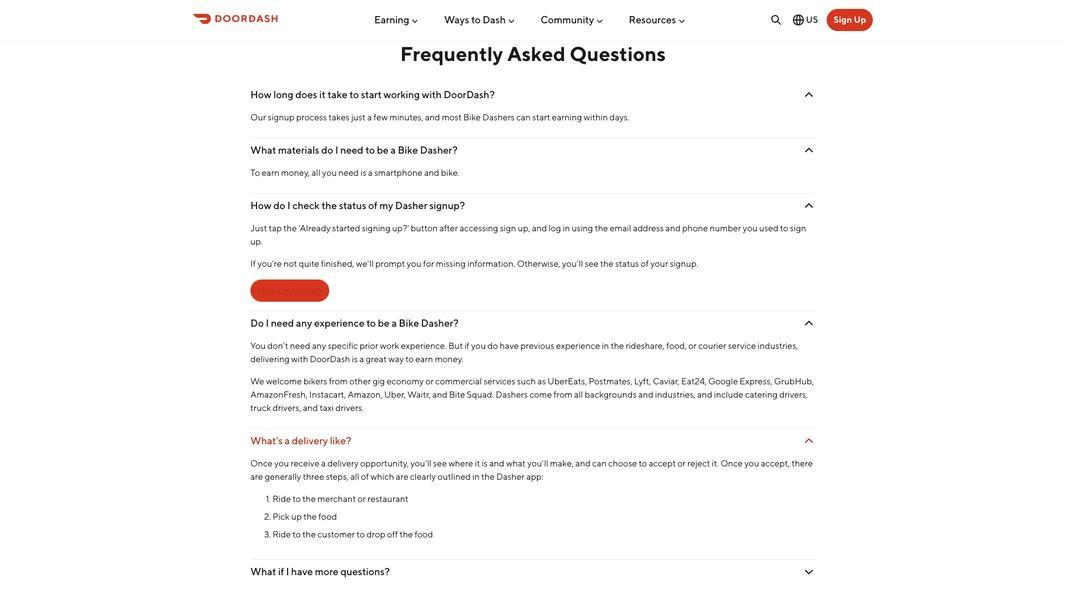 Task type: vqa. For each thing, say whether or not it's contained in the screenshot.
rightmost on
no



Task type: describe. For each thing, give the bounding box(es) containing it.
within
[[584, 112, 608, 123]]

tap
[[269, 223, 282, 234]]

service
[[728, 341, 756, 351]]

our
[[250, 112, 266, 123]]

resources
[[629, 14, 676, 25]]

bikers
[[304, 376, 327, 387]]

minutes,
[[389, 112, 423, 123]]

need up to earn money, all you need is a smartphone and bike.
[[340, 144, 363, 156]]

commercial
[[435, 376, 482, 387]]

1 horizontal spatial start
[[532, 112, 550, 123]]

your
[[650, 259, 668, 269]]

be for experience
[[378, 318, 390, 329]]

it inside once you receive a delivery opportunity, you'll see where it is and what you'll make, and can choose to accept or reject it. once you accept, there are generally three steps, all of which are clearly outlined in the dasher app:
[[475, 459, 480, 469]]

if
[[250, 259, 256, 269]]

there
[[792, 459, 813, 469]]

1 vertical spatial from
[[554, 390, 572, 400]]

up,
[[518, 223, 530, 234]]

ways to dash
[[444, 14, 506, 25]]

sign up button
[[827, 9, 873, 31]]

'already
[[299, 223, 331, 234]]

grubhub,
[[774, 376, 814, 387]]

app:
[[526, 472, 543, 483]]

take
[[328, 89, 348, 101]]

doordash
[[310, 354, 350, 365]]

other
[[349, 376, 371, 387]]

to up up
[[293, 494, 301, 505]]

or inside once you receive a delivery opportunity, you'll see where it is and what you'll make, and can choose to accept or reject it. once you accept, there are generally three steps, all of which are clearly outlined in the dasher app:
[[677, 459, 686, 469]]

0 vertical spatial bike
[[463, 112, 481, 123]]

to down up
[[293, 530, 301, 540]]

and left phone
[[666, 223, 681, 234]]

earning link
[[374, 9, 419, 30]]

specific
[[328, 341, 358, 351]]

up for sign up
[[854, 14, 866, 25]]

frequently asked questions
[[400, 41, 666, 65]]

or inside you don't need any specific prior work experience. but if you do have previous experience in the rideshare, food, or courier service industries, delivering with doordash is a great way to earn money.
[[688, 341, 697, 351]]

eat24,
[[681, 376, 707, 387]]

up for sign up to dash
[[277, 285, 290, 296]]

you left accept,
[[744, 459, 759, 469]]

the down email
[[600, 259, 613, 269]]

need down what materials do i need to be a bike dasher?
[[338, 168, 359, 178]]

resources link
[[629, 9, 686, 30]]

address
[[633, 223, 664, 234]]

bike for what materials do i need to be a bike dasher?
[[398, 144, 418, 156]]

previous
[[520, 341, 554, 351]]

1 horizontal spatial food
[[415, 530, 433, 540]]

we welcome bikers from other gig economy or commercial services such as ubereats, postmates, lyft, caviar, eat24, google express, grubhub, amazonfresh, instacart, amazon, uber, waitr, and bite squad. dashers come from all backgrounds and industries, and include catering drivers, truck drivers, and taxi drivers.
[[250, 376, 814, 414]]

money,
[[281, 168, 310, 178]]

accept
[[649, 459, 676, 469]]

signing
[[362, 223, 390, 234]]

a inside you don't need any specific prior work experience. but if you do have previous experience in the rideshare, food, or courier service industries, delivering with doordash is a great way to earn money.
[[359, 354, 364, 365]]

1 are from the left
[[250, 472, 263, 483]]

and down eat24,
[[697, 390, 712, 400]]

accept,
[[761, 459, 790, 469]]

any for experience
[[296, 318, 312, 329]]

like?
[[330, 435, 351, 447]]

a right just
[[367, 112, 372, 123]]

all for drivers,
[[574, 390, 583, 400]]

steps,
[[326, 472, 349, 483]]

1 horizontal spatial you'll
[[527, 459, 548, 469]]

2 horizontal spatial you'll
[[562, 259, 583, 269]]

community link
[[540, 9, 604, 30]]

such
[[517, 376, 536, 387]]

most
[[442, 112, 462, 123]]

we
[[250, 376, 264, 387]]

just
[[351, 112, 366, 123]]

0 vertical spatial status
[[339, 200, 366, 212]]

you left for
[[407, 259, 421, 269]]

i up to earn money, all you need is a smartphone and bike.
[[335, 144, 338, 156]]

amazonfresh,
[[250, 390, 308, 400]]

dasher? for what materials do i need to be a bike dasher?
[[420, 144, 458, 156]]

0 vertical spatial can
[[516, 112, 531, 123]]

three
[[303, 472, 324, 483]]

sign up to dash
[[257, 285, 323, 296]]

with inside you don't need any specific prior work experience. but if you do have previous experience in the rideshare, food, or courier service industries, delivering with doordash is a great way to earn money.
[[291, 354, 308, 365]]

1 horizontal spatial see
[[585, 259, 598, 269]]

and left what
[[489, 459, 504, 469]]

working
[[384, 89, 420, 101]]

chevron down image for signup?
[[802, 199, 816, 212]]

0 horizontal spatial experience
[[314, 318, 365, 329]]

earn inside you don't need any specific prior work experience. but if you do have previous experience in the rideshare, food, or courier service industries, delivering with doordash is a great way to earn money.
[[415, 354, 433, 365]]

prior
[[360, 341, 378, 351]]

uber,
[[384, 390, 406, 400]]

generally
[[265, 472, 301, 483]]

i left "more" at left
[[286, 566, 289, 578]]

1 sign from the left
[[500, 223, 516, 234]]

work
[[380, 341, 399, 351]]

1 horizontal spatial is
[[360, 168, 366, 178]]

1 vertical spatial status
[[615, 259, 639, 269]]

in inside you don't need any specific prior work experience. but if you do have previous experience in the rideshare, food, or courier service industries, delivering with doordash is a great way to earn money.
[[602, 341, 609, 351]]

up
[[291, 512, 302, 523]]

days.
[[610, 112, 630, 123]]

and down the lyft,
[[638, 390, 653, 400]]

you up generally
[[274, 459, 289, 469]]

0 vertical spatial dashers
[[482, 112, 515, 123]]

experience.
[[401, 341, 447, 351]]

and right up, at left top
[[532, 223, 547, 234]]

it.
[[712, 459, 719, 469]]

food,
[[666, 341, 687, 351]]

chevron down image for doordash?
[[802, 88, 816, 101]]

button
[[411, 223, 438, 234]]

0 horizontal spatial if
[[278, 566, 284, 578]]

and left bite
[[432, 390, 447, 400]]

where
[[449, 459, 473, 469]]

the right 'off'
[[400, 530, 413, 540]]

used
[[759, 223, 778, 234]]

and left taxi on the bottom of the page
[[303, 403, 318, 414]]

chevron down image for dasher?
[[802, 317, 816, 330]]

we'll
[[356, 259, 374, 269]]

can inside once you receive a delivery opportunity, you'll see where it is and what you'll make, and can choose to accept or reject it. once you accept, there are generally three steps, all of which are clearly outlined in the dasher app:
[[592, 459, 607, 469]]

postmates,
[[589, 376, 632, 387]]

caviar,
[[653, 376, 680, 387]]

dasher inside once you receive a delivery opportunity, you'll see where it is and what you'll make, and can choose to accept or reject it. once you accept, there are generally three steps, all of which are clearly outlined in the dasher app:
[[496, 472, 525, 483]]

to inside you don't need any specific prior work experience. but if you do have previous experience in the rideshare, food, or courier service industries, delivering with doordash is a great way to earn money.
[[406, 354, 414, 365]]

0 vertical spatial dasher
[[395, 200, 427, 212]]

delivery inside once you receive a delivery opportunity, you'll see where it is and what you'll make, and can choose to accept or reject it. once you accept, there are generally three steps, all of which are clearly outlined in the dasher app:
[[327, 459, 359, 469]]

just
[[250, 223, 267, 234]]

to earn money, all you need is a smartphone and bike.
[[250, 168, 463, 178]]

to up to earn money, all you need is a smartphone and bike.
[[365, 144, 375, 156]]

community
[[540, 14, 594, 25]]

all for app:
[[350, 472, 359, 483]]

sign up
[[834, 14, 866, 25]]

for
[[423, 259, 434, 269]]

doordash?
[[444, 89, 495, 101]]

a up 'smartphone'
[[391, 144, 396, 156]]

a up work
[[392, 318, 397, 329]]

squad.
[[467, 390, 494, 400]]

using
[[572, 223, 593, 234]]

signup.
[[670, 259, 698, 269]]

0 vertical spatial earn
[[262, 168, 279, 178]]

in inside once you receive a delivery opportunity, you'll see where it is and what you'll make, and can choose to accept or reject it. once you accept, there are generally three steps, all of which are clearly outlined in the dasher app:
[[472, 472, 480, 483]]

phone
[[682, 223, 708, 234]]

what
[[506, 459, 526, 469]]

you down what materials do i need to be a bike dasher?
[[322, 168, 337, 178]]

you don't need any specific prior work experience. but if you do have previous experience in the rideshare, food, or courier service industries, delivering with doordash is a great way to earn money.
[[250, 341, 798, 365]]

few
[[374, 112, 388, 123]]

started
[[332, 223, 360, 234]]

0 vertical spatial from
[[329, 376, 348, 387]]

the right using
[[595, 223, 608, 234]]

you inside just tap the 'already started signing up?' button after accessing sign up, and log in using the email address and phone number you used to sign up.
[[743, 223, 758, 234]]

ride to the merchant or restaurant
[[273, 494, 408, 505]]

signup
[[268, 112, 294, 123]]

1 horizontal spatial do
[[321, 144, 333, 156]]

0 vertical spatial of
[[368, 200, 377, 212]]

number
[[710, 223, 741, 234]]

come
[[530, 390, 552, 400]]

4 chevron down image from the top
[[802, 566, 816, 579]]

chevron down image for what's a delivery like?
[[802, 435, 816, 448]]

our signup process takes just a few minutes, and most bike dashers can start earning within days.
[[250, 112, 630, 123]]

just tap the 'already started signing up?' button after accessing sign up, and log in using the email address and phone number you used to sign up.
[[250, 223, 806, 247]]

0 vertical spatial dash
[[483, 14, 506, 25]]

if inside you don't need any specific prior work experience. but if you do have previous experience in the rideshare, food, or courier service industries, delivering with doordash is a great way to earn money.
[[465, 341, 469, 351]]

process
[[296, 112, 327, 123]]

the right check
[[322, 200, 337, 212]]

the right tap
[[284, 223, 297, 234]]

a right what's
[[285, 435, 290, 447]]

ride for ride to the customer to drop off the food
[[273, 530, 291, 540]]



Task type: locate. For each thing, give the bounding box(es) containing it.
dashers down services at the bottom of page
[[496, 390, 528, 400]]

be for need
[[377, 144, 389, 156]]

1 horizontal spatial all
[[350, 472, 359, 483]]

experience up specific
[[314, 318, 365, 329]]

after
[[439, 223, 458, 234]]

be
[[377, 144, 389, 156], [378, 318, 390, 329]]

up inside button
[[854, 14, 866, 25]]

see inside once you receive a delivery opportunity, you'll see where it is and what you'll make, and can choose to accept or reject it. once you accept, there are generally three steps, all of which are clearly outlined in the dasher app:
[[433, 459, 447, 469]]

do i need any experience to be a bike dasher?
[[250, 318, 459, 329]]

1 vertical spatial how
[[250, 200, 271, 212]]

1 horizontal spatial have
[[500, 341, 519, 351]]

dash down quite
[[302, 285, 323, 296]]

dasher
[[395, 200, 427, 212], [496, 472, 525, 483]]

gig
[[373, 376, 385, 387]]

2 vertical spatial bike
[[399, 318, 419, 329]]

what materials do i need to be a bike dasher?
[[250, 144, 458, 156]]

dasher right my
[[395, 200, 427, 212]]

what if i have more questions?
[[250, 566, 390, 578]]

2 vertical spatial all
[[350, 472, 359, 483]]

2 chevron down image from the top
[[802, 435, 816, 448]]

do inside you don't need any specific prior work experience. but if you do have previous experience in the rideshare, food, or courier service industries, delivering with doordash is a great way to earn money.
[[488, 341, 498, 351]]

chevron down image for what materials do i need to be a bike dasher?
[[802, 144, 816, 157]]

see up 'outlined'
[[433, 459, 447, 469]]

otherwise,
[[517, 259, 560, 269]]

1 vertical spatial earn
[[415, 354, 433, 365]]

1 vertical spatial can
[[592, 459, 607, 469]]

ways
[[444, 14, 469, 25]]

0 horizontal spatial have
[[291, 566, 313, 578]]

up right us
[[854, 14, 866, 25]]

1 horizontal spatial in
[[563, 223, 570, 234]]

1 vertical spatial of
[[641, 259, 649, 269]]

1 horizontal spatial from
[[554, 390, 572, 400]]

0 horizontal spatial industries,
[[655, 390, 696, 400]]

if right but on the bottom of the page
[[465, 341, 469, 351]]

asked
[[507, 41, 566, 65]]

or left reject
[[677, 459, 686, 469]]

1 vertical spatial ride
[[273, 530, 291, 540]]

2 vertical spatial of
[[361, 472, 369, 483]]

1 vertical spatial see
[[433, 459, 447, 469]]

backgrounds
[[585, 390, 637, 400]]

1 horizontal spatial drivers,
[[779, 390, 808, 400]]

the down pick up the food at the bottom left
[[302, 530, 316, 540]]

to down not
[[291, 285, 300, 296]]

0 vertical spatial experience
[[314, 318, 365, 329]]

to
[[471, 14, 481, 25], [350, 89, 359, 101], [365, 144, 375, 156], [780, 223, 788, 234], [291, 285, 300, 296], [366, 318, 376, 329], [406, 354, 414, 365], [639, 459, 647, 469], [293, 494, 301, 505], [293, 530, 301, 540], [357, 530, 365, 540]]

dashers
[[482, 112, 515, 123], [496, 390, 528, 400]]

2 horizontal spatial do
[[488, 341, 498, 351]]

what for what materials do i need to be a bike dasher?
[[250, 144, 276, 156]]

food up customer
[[318, 512, 337, 523]]

1 vertical spatial be
[[378, 318, 390, 329]]

1 horizontal spatial with
[[422, 89, 442, 101]]

or right merchant
[[358, 494, 366, 505]]

instacart,
[[309, 390, 346, 400]]

2 once from the left
[[721, 459, 743, 469]]

0 vertical spatial it
[[319, 89, 326, 101]]

0 vertical spatial what
[[250, 144, 276, 156]]

start up few
[[361, 89, 382, 101]]

be up work
[[378, 318, 390, 329]]

chevron down image
[[802, 144, 816, 157], [802, 435, 816, 448]]

all inside once you receive a delivery opportunity, you'll see where it is and what you'll make, and can choose to accept or reject it. once you accept, there are generally three steps, all of which are clearly outlined in the dasher app:
[[350, 472, 359, 483]]

of left your
[[641, 259, 649, 269]]

1 vertical spatial dasher?
[[421, 318, 459, 329]]

sign down you're
[[257, 285, 275, 296]]

economy
[[387, 376, 424, 387]]

i
[[335, 144, 338, 156], [287, 200, 290, 212], [266, 318, 269, 329], [286, 566, 289, 578]]

bike for do i need any experience to be a bike dasher?
[[399, 318, 419, 329]]

a down what materials do i need to be a bike dasher?
[[368, 168, 373, 178]]

1 vertical spatial start
[[532, 112, 550, 123]]

dasher down what
[[496, 472, 525, 483]]

delivery up 'receive'
[[292, 435, 328, 447]]

in inside just tap the 'already started signing up?' button after accessing sign up, and log in using the email address and phone number you used to sign up.
[[563, 223, 570, 234]]

welcome
[[266, 376, 302, 387]]

you'll right otherwise,
[[562, 259, 583, 269]]

you
[[250, 341, 266, 351]]

takes
[[328, 112, 350, 123]]

1 once from the left
[[250, 459, 273, 469]]

2 ride from the top
[[273, 530, 291, 540]]

1 vertical spatial all
[[574, 390, 583, 400]]

signup?
[[429, 200, 465, 212]]

2 sign from the left
[[790, 223, 806, 234]]

status left your
[[615, 259, 639, 269]]

0 vertical spatial with
[[422, 89, 442, 101]]

do
[[250, 318, 264, 329]]

in down where
[[472, 472, 480, 483]]

all down ubereats,
[[574, 390, 583, 400]]

2 chevron down image from the top
[[802, 199, 816, 212]]

or inside we welcome bikers from other gig economy or commercial services such as ubereats, postmates, lyft, caviar, eat24, google express, grubhub, amazonfresh, instacart, amazon, uber, waitr, and bite squad. dashers come from all backgrounds and industries, and include catering drivers, truck drivers, and taxi drivers.
[[425, 376, 434, 387]]

pick
[[273, 512, 290, 523]]

0 horizontal spatial all
[[311, 168, 320, 178]]

lyft,
[[634, 376, 651, 387]]

0 vertical spatial delivery
[[292, 435, 328, 447]]

i left check
[[287, 200, 290, 212]]

drivers, down grubhub,
[[779, 390, 808, 400]]

you left "used" on the top right of page
[[743, 223, 758, 234]]

2 what from the top
[[250, 566, 276, 578]]

need up don't
[[271, 318, 294, 329]]

0 vertical spatial up
[[854, 14, 866, 25]]

0 horizontal spatial dash
[[302, 285, 323, 296]]

of left my
[[368, 200, 377, 212]]

1 vertical spatial if
[[278, 566, 284, 578]]

it right where
[[475, 459, 480, 469]]

sign left up, at left top
[[500, 223, 516, 234]]

accessing
[[460, 223, 498, 234]]

1 vertical spatial any
[[312, 341, 326, 351]]

0 horizontal spatial see
[[433, 459, 447, 469]]

can left earning
[[516, 112, 531, 123]]

0 vertical spatial see
[[585, 259, 598, 269]]

1 horizontal spatial up
[[854, 14, 866, 25]]

of inside once you receive a delivery opportunity, you'll see where it is and what you'll make, and can choose to accept or reject it. once you accept, there are generally three steps, all of which are clearly outlined in the dasher app:
[[361, 472, 369, 483]]

1 vertical spatial have
[[291, 566, 313, 578]]

bike up 'smartphone'
[[398, 144, 418, 156]]

is down what materials do i need to be a bike dasher?
[[360, 168, 366, 178]]

you inside you don't need any specific prior work experience. but if you do have previous experience in the rideshare, food, or courier service industries, delivering with doordash is a great way to earn money.
[[471, 341, 486, 351]]

status up started
[[339, 200, 366, 212]]

0 vertical spatial industries,
[[758, 341, 798, 351]]

from up instacart,
[[329, 376, 348, 387]]

0 horizontal spatial are
[[250, 472, 263, 483]]

0 horizontal spatial start
[[361, 89, 382, 101]]

1 horizontal spatial sign
[[790, 223, 806, 234]]

0 vertical spatial is
[[360, 168, 366, 178]]

bite
[[449, 390, 465, 400]]

1 chevron down image from the top
[[802, 88, 816, 101]]

2 vertical spatial do
[[488, 341, 498, 351]]

2 horizontal spatial all
[[574, 390, 583, 400]]

with up 'our signup process takes just a few minutes, and most bike dashers can start earning within days.'
[[422, 89, 442, 101]]

smartphone
[[374, 168, 422, 178]]

ride for ride to the merchant or restaurant
[[273, 494, 291, 505]]

it left take
[[319, 89, 326, 101]]

does
[[295, 89, 317, 101]]

with up bikers
[[291, 354, 308, 365]]

0 vertical spatial food
[[318, 512, 337, 523]]

sign inside button
[[834, 14, 852, 25]]

delivery
[[292, 435, 328, 447], [327, 459, 359, 469]]

a inside once you receive a delivery opportunity, you'll see where it is and what you'll make, and can choose to accept or reject it. once you accept, there are generally three steps, all of which are clearly outlined in the dasher app:
[[321, 459, 326, 469]]

2 horizontal spatial in
[[602, 341, 609, 351]]

it
[[319, 89, 326, 101], [475, 459, 480, 469]]

to inside once you receive a delivery opportunity, you'll see where it is and what you'll make, and can choose to accept or reject it. once you accept, there are generally three steps, all of which are clearly outlined in the dasher app:
[[639, 459, 647, 469]]

or right food,
[[688, 341, 697, 351]]

a
[[367, 112, 372, 123], [391, 144, 396, 156], [368, 168, 373, 178], [392, 318, 397, 329], [359, 354, 364, 365], [285, 435, 290, 447], [321, 459, 326, 469]]

0 horizontal spatial do
[[273, 200, 285, 212]]

1 horizontal spatial once
[[721, 459, 743, 469]]

2 horizontal spatial is
[[482, 459, 488, 469]]

dash right ways
[[483, 14, 506, 25]]

1 horizontal spatial dasher
[[496, 472, 525, 483]]

earning
[[374, 14, 409, 25]]

drop
[[367, 530, 385, 540]]

ride up pick on the left of the page
[[273, 494, 291, 505]]

how for how do i check the status of my dasher signup?
[[250, 200, 271, 212]]

to left accept
[[639, 459, 647, 469]]

in
[[563, 223, 570, 234], [602, 341, 609, 351], [472, 472, 480, 483]]

receive
[[291, 459, 319, 469]]

up?'
[[392, 223, 409, 234]]

you right but on the bottom of the page
[[471, 341, 486, 351]]

0 vertical spatial how
[[250, 89, 271, 101]]

have left "more" at left
[[291, 566, 313, 578]]

restaurant
[[368, 494, 408, 505]]

0 horizontal spatial you'll
[[410, 459, 431, 469]]

is inside once you receive a delivery opportunity, you'll see where it is and what you'll make, and can choose to accept or reject it. once you accept, there are generally three steps, all of which are clearly outlined in the dasher app:
[[482, 459, 488, 469]]

a left great
[[359, 354, 364, 365]]

0 vertical spatial dasher?
[[420, 144, 458, 156]]

0 vertical spatial have
[[500, 341, 519, 351]]

the right up
[[303, 512, 317, 523]]

1 vertical spatial is
[[352, 354, 358, 365]]

if you're not quite finished, we'll prompt you for missing information. otherwise, you'll see the status of your signup.
[[250, 259, 698, 269]]

1 vertical spatial up
[[277, 285, 290, 296]]

1 horizontal spatial experience
[[556, 341, 600, 351]]

earn right to
[[262, 168, 279, 178]]

bike
[[463, 112, 481, 123], [398, 144, 418, 156], [399, 318, 419, 329]]

reject
[[687, 459, 710, 469]]

experience inside you don't need any specific prior work experience. but if you do have previous experience in the rideshare, food, or courier service industries, delivering with doordash is a great way to earn money.
[[556, 341, 600, 351]]

to right take
[[350, 89, 359, 101]]

0 vertical spatial ride
[[273, 494, 291, 505]]

taxi
[[320, 403, 334, 414]]

0 vertical spatial all
[[311, 168, 320, 178]]

sign for sign up
[[834, 14, 852, 25]]

experience up ubereats,
[[556, 341, 600, 351]]

once down what's
[[250, 459, 273, 469]]

from down ubereats,
[[554, 390, 572, 400]]

do right materials on the top of page
[[321, 144, 333, 156]]

0 vertical spatial sign
[[834, 14, 852, 25]]

the inside you don't need any specific prior work experience. but if you do have previous experience in the rideshare, food, or courier service industries, delivering with doordash is a great way to earn money.
[[611, 341, 624, 351]]

what for what if i have more questions?
[[250, 566, 276, 578]]

is inside you don't need any specific prior work experience. but if you do have previous experience in the rideshare, food, or courier service industries, delivering with doordash is a great way to earn money.
[[352, 354, 358, 365]]

industries, inside we welcome bikers from other gig economy or commercial services such as ubereats, postmates, lyft, caviar, eat24, google express, grubhub, amazonfresh, instacart, amazon, uber, waitr, and bite squad. dashers come from all backgrounds and industries, and include catering drivers, truck drivers, and taxi drivers.
[[655, 390, 696, 400]]

are
[[250, 472, 263, 483], [396, 472, 408, 483]]

0 vertical spatial drivers,
[[779, 390, 808, 400]]

1 vertical spatial experience
[[556, 341, 600, 351]]

1 vertical spatial bike
[[398, 144, 418, 156]]

0 vertical spatial be
[[377, 144, 389, 156]]

in right log on the right of page
[[563, 223, 570, 234]]

is down specific
[[352, 354, 358, 365]]

up down not
[[277, 285, 290, 296]]

1 horizontal spatial sign
[[834, 14, 852, 25]]

the
[[322, 200, 337, 212], [284, 223, 297, 234], [595, 223, 608, 234], [600, 259, 613, 269], [611, 341, 624, 351], [481, 472, 495, 483], [302, 494, 316, 505], [303, 512, 317, 523], [302, 530, 316, 540], [400, 530, 413, 540]]

ride down pick on the left of the page
[[273, 530, 291, 540]]

need inside you don't need any specific prior work experience. but if you do have previous experience in the rideshare, food, or courier service industries, delivering with doordash is a great way to earn money.
[[290, 341, 310, 351]]

0 horizontal spatial from
[[329, 376, 348, 387]]

drivers, down the amazonfresh,
[[273, 403, 301, 414]]

0 horizontal spatial in
[[472, 472, 480, 483]]

to left drop
[[357, 530, 365, 540]]

long
[[273, 89, 293, 101]]

1 vertical spatial sign
[[257, 285, 275, 296]]

choose
[[608, 459, 637, 469]]

of left which
[[361, 472, 369, 483]]

0 vertical spatial do
[[321, 144, 333, 156]]

how do i check the status of my dasher signup?
[[250, 200, 465, 212]]

any
[[296, 318, 312, 329], [312, 341, 326, 351]]

you'll up clearly
[[410, 459, 431, 469]]

don't
[[267, 341, 288, 351]]

1 vertical spatial dasher
[[496, 472, 525, 483]]

can
[[516, 112, 531, 123], [592, 459, 607, 469]]

sign for sign up to dash
[[257, 285, 275, 296]]

information.
[[467, 259, 515, 269]]

dasher? for do i need any experience to be a bike dasher?
[[421, 318, 459, 329]]

1 vertical spatial dash
[[302, 285, 323, 296]]

missing
[[436, 259, 466, 269]]

how for how long does it take to start working with doordash?
[[250, 89, 271, 101]]

you're
[[257, 259, 282, 269]]

are left generally
[[250, 472, 263, 483]]

how
[[250, 89, 271, 101], [250, 200, 271, 212]]

bike up experience.
[[399, 318, 419, 329]]

if left "more" at left
[[278, 566, 284, 578]]

dasher? up bike.
[[420, 144, 458, 156]]

and left most
[[425, 112, 440, 123]]

a up three
[[321, 459, 326, 469]]

and right make,
[[575, 459, 591, 469]]

check
[[292, 200, 320, 212]]

any for specific
[[312, 341, 326, 351]]

the up pick up the food at the bottom left
[[302, 494, 316, 505]]

need right don't
[[290, 341, 310, 351]]

1 horizontal spatial if
[[465, 341, 469, 351]]

once right it.
[[721, 459, 743, 469]]

to inside just tap the 'already started signing up?' button after accessing sign up, and log in using the email address and phone number you used to sign up.
[[780, 223, 788, 234]]

be up 'smartphone'
[[377, 144, 389, 156]]

1 how from the top
[[250, 89, 271, 101]]

industries, inside you don't need any specific prior work experience. but if you do have previous experience in the rideshare, food, or courier service industries, delivering with doordash is a great way to earn money.
[[758, 341, 798, 351]]

0 horizontal spatial up
[[277, 285, 290, 296]]

waitr,
[[407, 390, 431, 400]]

food
[[318, 512, 337, 523], [415, 530, 433, 540]]

and left bike.
[[424, 168, 439, 178]]

are right which
[[396, 472, 408, 483]]

express,
[[740, 376, 772, 387]]

once
[[250, 459, 273, 469], [721, 459, 743, 469]]

0 horizontal spatial drivers,
[[273, 403, 301, 414]]

do up services at the bottom of page
[[488, 341, 498, 351]]

chevron down image
[[802, 88, 816, 101], [802, 199, 816, 212], [802, 317, 816, 330], [802, 566, 816, 579]]

experience
[[314, 318, 365, 329], [556, 341, 600, 351]]

all inside we welcome bikers from other gig economy or commercial services such as ubereats, postmates, lyft, caviar, eat24, google express, grubhub, amazonfresh, instacart, amazon, uber, waitr, and bite squad. dashers come from all backgrounds and industries, and include catering drivers, truck drivers, and taxi drivers.
[[574, 390, 583, 400]]

globe line image
[[792, 13, 805, 27]]

see
[[585, 259, 598, 269], [433, 459, 447, 469]]

0 horizontal spatial can
[[516, 112, 531, 123]]

the inside once you receive a delivery opportunity, you'll see where it is and what you'll make, and can choose to accept or reject it. once you accept, there are generally three steps, all of which are clearly outlined in the dasher app:
[[481, 472, 495, 483]]

to right ways
[[471, 14, 481, 25]]

ways to dash link
[[444, 9, 516, 30]]

have inside you don't need any specific prior work experience. but if you do have previous experience in the rideshare, food, or courier service industries, delivering with doordash is a great way to earn money.
[[500, 341, 519, 351]]

once you receive a delivery opportunity, you'll see where it is and what you'll make, and can choose to accept or reject it. once you accept, there are generally three steps, all of which are clearly outlined in the dasher app:
[[250, 459, 813, 483]]

frequently
[[400, 41, 503, 65]]

can left choose
[[592, 459, 607, 469]]

email
[[610, 223, 631, 234]]

is
[[360, 168, 366, 178], [352, 354, 358, 365], [482, 459, 488, 469]]

2 are from the left
[[396, 472, 408, 483]]

0 vertical spatial chevron down image
[[802, 144, 816, 157]]

to up prior
[[366, 318, 376, 329]]

1 vertical spatial drivers,
[[273, 403, 301, 414]]

1 horizontal spatial it
[[475, 459, 480, 469]]

way
[[388, 354, 404, 365]]

questions
[[570, 41, 666, 65]]

3 chevron down image from the top
[[802, 317, 816, 330]]

dashers inside we welcome bikers from other gig economy or commercial services such as ubereats, postmates, lyft, caviar, eat24, google express, grubhub, amazonfresh, instacart, amazon, uber, waitr, and bite squad. dashers come from all backgrounds and industries, and include catering drivers, truck drivers, and taxi drivers.
[[496, 390, 528, 400]]

1 chevron down image from the top
[[802, 144, 816, 157]]

0 horizontal spatial dasher
[[395, 200, 427, 212]]

courier
[[698, 341, 726, 351]]

do
[[321, 144, 333, 156], [273, 200, 285, 212], [488, 341, 498, 351]]

0 vertical spatial start
[[361, 89, 382, 101]]

1 horizontal spatial are
[[396, 472, 408, 483]]

us
[[806, 14, 818, 25]]

i right do
[[266, 318, 269, 329]]

bike.
[[441, 168, 460, 178]]

1 horizontal spatial industries,
[[758, 341, 798, 351]]

ride to the customer to drop off the food
[[273, 530, 433, 540]]

have left the previous
[[500, 341, 519, 351]]

any up the doordash
[[312, 341, 326, 351]]

0 horizontal spatial sign
[[500, 223, 516, 234]]

0 horizontal spatial it
[[319, 89, 326, 101]]

1 vertical spatial do
[[273, 200, 285, 212]]

0 horizontal spatial is
[[352, 354, 358, 365]]

1 what from the top
[[250, 144, 276, 156]]

how up the just
[[250, 200, 271, 212]]

1 ride from the top
[[273, 494, 291, 505]]

1 vertical spatial it
[[475, 459, 480, 469]]

sign right us
[[834, 14, 852, 25]]

the right 'outlined'
[[481, 472, 495, 483]]

0 horizontal spatial sign
[[257, 285, 275, 296]]

2 how from the top
[[250, 200, 271, 212]]

delivery up steps,
[[327, 459, 359, 469]]

1 horizontal spatial dash
[[483, 14, 506, 25]]

how left long
[[250, 89, 271, 101]]

any inside you don't need any specific prior work experience. but if you do have previous experience in the rideshare, food, or courier service industries, delivering with doordash is a great way to earn money.
[[312, 341, 326, 351]]

sign right "used" on the top right of page
[[790, 223, 806, 234]]

1 vertical spatial delivery
[[327, 459, 359, 469]]



